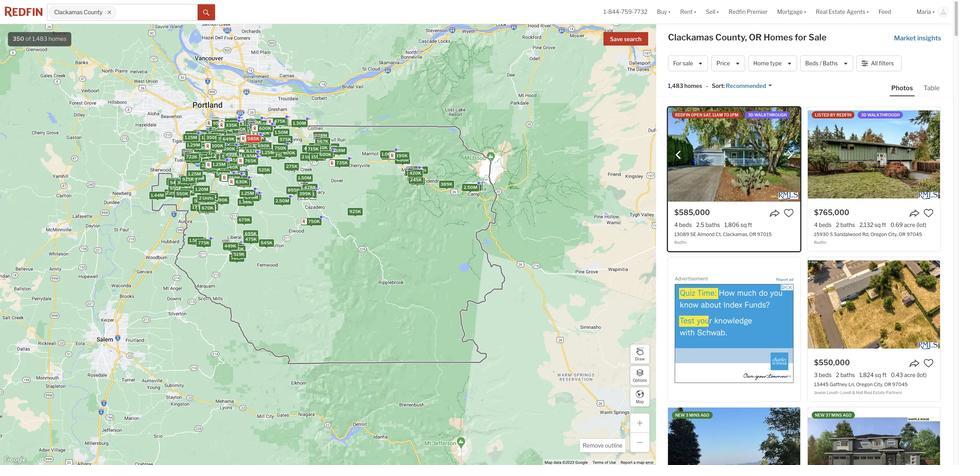 Task type: describe. For each thing, give the bounding box(es) containing it.
799k
[[326, 144, 338, 150]]

(lot) for $765,000
[[917, 222, 927, 228]]

1 vertical spatial 515k
[[304, 191, 315, 197]]

0 vertical spatial 425k
[[215, 121, 227, 127]]

rent
[[681, 8, 693, 15]]

0 horizontal spatial 515k
[[217, 128, 229, 134]]

1 vertical spatial 900k
[[213, 148, 226, 154]]

1 vertical spatial 400k
[[397, 157, 409, 163]]

0 horizontal spatial 459k
[[201, 194, 213, 199]]

ago for new 3 mins ago
[[701, 413, 710, 418]]

(lot) for $550,000
[[918, 372, 928, 379]]

599k up 260k
[[218, 155, 230, 161]]

1 vertical spatial 540k
[[198, 195, 210, 200]]

1.38m
[[239, 199, 252, 205]]

new 37 mins ago
[[816, 413, 852, 418]]

0 vertical spatial 1.15m
[[251, 120, 263, 126]]

real inside 13445 gaffney ln, oregon city, or 97045 jeanie lovell • lovell & hall real estate partners
[[865, 390, 873, 395]]

home
[[754, 60, 770, 67]]

sq for $550,000
[[876, 372, 882, 379]]

1 vertical spatial 825k
[[182, 189, 193, 194]]

sell ▾
[[707, 8, 720, 15]]

695k
[[245, 231, 257, 236]]

379k
[[230, 122, 241, 128]]

mortgage ▾ button
[[773, 0, 812, 24]]

or inside 13089 se almond ct, clackamas, or 97015 redfin
[[750, 232, 757, 238]]

1 horizontal spatial 299k
[[228, 119, 240, 125]]

2 lovell from the left
[[841, 390, 852, 395]]

map region
[[0, 0, 710, 465]]

15930
[[815, 232, 830, 238]]

previous button image
[[675, 151, 683, 159]]

950k up 788k
[[252, 123, 264, 129]]

2,132 sq ft
[[860, 222, 887, 228]]

950k up 360k
[[213, 120, 225, 126]]

190k
[[397, 153, 408, 158]]

0 horizontal spatial 730k
[[204, 165, 215, 170]]

use
[[610, 461, 617, 465]]

real inside dropdown button
[[817, 8, 828, 15]]

1 vertical spatial 430k
[[232, 246, 244, 252]]

775k down 478k
[[304, 192, 316, 197]]

2 horizontal spatial 550k
[[227, 175, 239, 181]]

250k
[[316, 145, 328, 151]]

690k up 837k
[[255, 141, 267, 147]]

save search
[[611, 36, 642, 42]]

0 horizontal spatial 699k
[[186, 149, 198, 154]]

638k
[[252, 124, 264, 130]]

for sale button
[[669, 55, 709, 71]]

1 horizontal spatial 6 units
[[251, 124, 266, 129]]

market
[[895, 34, 917, 42]]

690k right 837k
[[258, 143, 270, 148]]

0 horizontal spatial 660k
[[183, 180, 195, 185]]

draw button
[[631, 344, 650, 364]]

1 vertical spatial 1.15m
[[185, 134, 197, 140]]

0 horizontal spatial 595k
[[176, 191, 188, 197]]

listed
[[816, 113, 830, 117]]

1.30m down "715k"
[[311, 154, 324, 159]]

670k
[[202, 205, 213, 211]]

clackamas county, or homes for sale
[[669, 32, 827, 42]]

1 horizontal spatial 1.40m
[[467, 184, 480, 190]]

0 horizontal spatial 389k
[[229, 245, 241, 250]]

1 horizontal spatial 725k
[[274, 119, 286, 125]]

755k
[[257, 129, 269, 134]]

9.00m
[[231, 160, 245, 165]]

0 vertical spatial 449k
[[226, 167, 238, 173]]

▾ for sell ▾
[[717, 8, 720, 15]]

1 vertical spatial 725k
[[188, 143, 199, 148]]

2 vertical spatial 679k
[[239, 217, 250, 223]]

1,483 inside 1,483 homes •
[[669, 83, 684, 89]]

open
[[692, 113, 703, 117]]

0 vertical spatial 899k
[[245, 121, 257, 127]]

homes inside 1,483 homes •
[[685, 83, 703, 89]]

home type button
[[749, 55, 798, 71]]

partners
[[887, 390, 903, 395]]

1 vertical spatial 545k
[[170, 180, 182, 185]]

1 horizontal spatial 459k
[[303, 191, 315, 197]]

13445
[[815, 382, 829, 388]]

1.80m up 2.00m
[[204, 139, 217, 144]]

1.20m up 745k
[[247, 120, 261, 125]]

1,806
[[725, 222, 740, 228]]

sq for $765,000
[[875, 222, 882, 228]]

estate inside 13445 gaffney ln, oregon city, or 97045 jeanie lovell • lovell & hall real estate partners
[[874, 390, 886, 395]]

filters
[[880, 60, 895, 67]]

1 horizontal spatial 425k
[[238, 180, 250, 186]]

440k up 249k
[[223, 130, 236, 136]]

0 vertical spatial 2.25m
[[203, 151, 216, 157]]

1 vertical spatial 299k
[[213, 153, 225, 158]]

1 horizontal spatial 3
[[686, 413, 689, 418]]

redfin inside 15930 s sandalwood rd, oregon city, or 97045 redfin
[[815, 240, 827, 245]]

2.5 baths
[[697, 222, 721, 228]]

favorite button checkbox for $585,000
[[784, 208, 795, 218]]

0 horizontal spatial 895k
[[212, 162, 224, 167]]

724k
[[205, 204, 217, 209]]

1 vertical spatial 449k
[[224, 243, 236, 249]]

baths for $585,000
[[706, 222, 721, 228]]

baths for $550,000
[[841, 372, 856, 379]]

0 vertical spatial 6
[[251, 124, 254, 129]]

sandalwood
[[835, 232, 862, 238]]

▾ for mortgage ▾
[[805, 8, 807, 15]]

rent ▾ button
[[676, 0, 702, 24]]

beds for $585,000
[[680, 222, 692, 228]]

685k
[[227, 141, 239, 147]]

440k down 379k
[[236, 128, 248, 133]]

998k
[[469, 184, 481, 190]]

2 vertical spatial 1.15m
[[193, 148, 205, 153]]

420k
[[409, 170, 421, 176]]

1 275k from the top
[[286, 163, 298, 169]]

homes
[[764, 32, 794, 42]]

beds / baths
[[806, 60, 839, 67]]

1pm
[[731, 113, 739, 117]]

1.20m up 695k
[[239, 199, 252, 205]]

1.20m down 739k on the top of page
[[213, 144, 226, 150]]

map for map
[[636, 399, 644, 404]]

walkthrough for redfin open sat, 11am to 1pm
[[755, 113, 787, 117]]

2,132
[[860, 222, 874, 228]]

1 vertical spatial 325k
[[412, 178, 424, 184]]

2 vertical spatial 545k
[[261, 240, 273, 246]]

549k
[[228, 244, 240, 249]]

0 horizontal spatial 649k
[[201, 195, 213, 201]]

redfin inside button
[[729, 8, 746, 15]]

0 vertical spatial 520k
[[257, 131, 269, 136]]

0 vertical spatial 765k
[[252, 129, 264, 134]]

ago for new 37 mins ago
[[844, 413, 852, 418]]

favorite button image for $765,000
[[924, 208, 935, 218]]

440k down 469k
[[226, 164, 238, 170]]

0 vertical spatial 295k
[[254, 121, 266, 126]]

0 vertical spatial 925k
[[182, 176, 194, 182]]

baths for $765,000
[[841, 222, 856, 228]]

clackamas for clackamas county, or homes for sale
[[669, 32, 714, 42]]

3 units
[[251, 124, 266, 129]]

599k down 200k
[[229, 160, 241, 165]]

1 horizontal spatial 1.18m
[[315, 132, 327, 138]]

1 horizontal spatial 789k
[[251, 130, 263, 135]]

map
[[637, 461, 645, 465]]

0 horizontal spatial 550k
[[176, 191, 188, 196]]

new 3 mins ago
[[676, 413, 710, 418]]

207k
[[232, 143, 244, 148]]

1.30m up the 999k
[[183, 150, 197, 155]]

0 vertical spatial 1.95m
[[247, 129, 260, 135]]

2 vertical spatial 585k
[[220, 171, 232, 176]]

2 560k from the left
[[217, 129, 229, 134]]

report ad button
[[777, 278, 794, 283]]

remove
[[583, 442, 604, 449]]

0 vertical spatial 679k
[[271, 119, 283, 124]]

1 vertical spatial 765k
[[245, 158, 257, 163]]

4.00m
[[230, 160, 244, 165]]

1 horizontal spatial 525k
[[258, 167, 270, 172]]

0 horizontal spatial 675k
[[234, 172, 245, 177]]

175k
[[192, 204, 203, 210]]

739k
[[219, 138, 230, 144]]

photos
[[892, 84, 914, 92]]

2.00m
[[202, 144, 216, 150]]

or inside 13445 gaffney ln, oregon city, or 97045 jeanie lovell • lovell & hall real estate partners
[[885, 382, 892, 388]]

1 vertical spatial 789k
[[231, 255, 243, 260]]

or left homes
[[750, 32, 762, 42]]

3.20m
[[204, 159, 217, 165]]

2 vertical spatial 765k
[[467, 184, 479, 190]]

0 vertical spatial 2.95m
[[202, 163, 215, 168]]

0 horizontal spatial 1.29m
[[187, 142, 200, 148]]

0 vertical spatial 900k
[[209, 136, 221, 142]]

13089 se almond ct, clackamas, or 97015 redfin
[[675, 232, 772, 245]]

remove outline
[[583, 442, 623, 449]]

1 vertical spatial 520k
[[304, 190, 316, 195]]

premier
[[748, 8, 768, 15]]

0 vertical spatial 550k
[[210, 158, 223, 164]]

1 vertical spatial 295k
[[316, 145, 328, 150]]

0 vertical spatial 399k
[[233, 179, 245, 184]]

350
[[13, 35, 24, 42]]

37
[[826, 413, 831, 418]]

0 vertical spatial 660k
[[223, 143, 235, 149]]

sell ▾ button
[[707, 0, 720, 24]]

real estate agents ▾ link
[[817, 0, 870, 24]]

1.80m down 225k
[[207, 139, 221, 145]]

0 horizontal spatial 430k
[[212, 135, 224, 140]]

save
[[611, 36, 623, 42]]

1 horizontal spatial 1.29m
[[247, 128, 260, 133]]

1 horizontal spatial 540k
[[228, 119, 240, 125]]

1 horizontal spatial 925k
[[350, 209, 361, 214]]

1.20m up 619k
[[246, 131, 259, 137]]

2.65m
[[196, 150, 210, 156]]

0 vertical spatial 585k
[[229, 126, 241, 131]]

837k
[[246, 148, 258, 153]]

690k up 97.9k
[[223, 146, 235, 152]]

0 horizontal spatial 975k
[[219, 124, 231, 129]]

photo of 220 terrace ave, oregon city, or 97045 image
[[669, 408, 801, 465]]

table button
[[923, 84, 942, 96]]

1 vertical spatial 1.95m
[[243, 153, 256, 159]]

feed
[[879, 8, 892, 15]]

97045 inside 13445 gaffney ln, oregon city, or 97045 jeanie lovell • lovell & hall real estate partners
[[893, 382, 909, 388]]

470k
[[198, 204, 210, 210]]

beds
[[806, 60, 819, 67]]

report a map error
[[621, 461, 654, 465]]

0 vertical spatial 649k
[[223, 136, 235, 142]]

or inside 15930 s sandalwood rd, oregon city, or 97045 redfin
[[900, 232, 906, 238]]

1 vertical spatial 700k
[[469, 184, 481, 189]]

sq for $585,000
[[741, 222, 747, 228]]

0 horizontal spatial 700k
[[200, 207, 212, 212]]

$550,000
[[815, 359, 851, 367]]

775k down 651k
[[253, 135, 264, 141]]

735k
[[336, 160, 348, 166]]

0 horizontal spatial 899k
[[226, 152, 238, 157]]

680k
[[241, 137, 254, 143]]

950k up 235k
[[182, 177, 194, 183]]

1 horizontal spatial 640k
[[234, 126, 246, 132]]

97045 inside 15930 s sandalwood rd, oregon city, or 97045 redfin
[[907, 232, 923, 238]]

1 vertical spatial 399k
[[299, 191, 311, 196]]

950k down 235k
[[181, 189, 193, 195]]

real estate agents ▾ button
[[812, 0, 875, 24]]

1.30m up 423k
[[293, 120, 306, 126]]

4 for $765,000
[[815, 222, 818, 228]]

1 horizontal spatial 699k
[[231, 138, 243, 144]]

0 vertical spatial 1.40m
[[214, 158, 227, 164]]

to
[[724, 113, 730, 117]]

favorite button checkbox for $550,000
[[924, 358, 935, 369]]

2 horizontal spatial 295k
[[409, 175, 421, 180]]

2 horizontal spatial 1.18m
[[333, 147, 345, 153]]

722k
[[186, 154, 197, 160]]

0 vertical spatial homes
[[49, 35, 67, 42]]

5 ▾ from the left
[[867, 8, 870, 15]]

2 baths for $765,000
[[837, 222, 856, 228]]

city, inside 13445 gaffney ln, oregon city, or 97045 jeanie lovell • lovell & hall real estate partners
[[875, 382, 884, 388]]

1 vertical spatial 2.95m
[[191, 176, 204, 181]]

930k
[[200, 141, 212, 147]]

mortgage ▾ button
[[778, 0, 807, 24]]

0 horizontal spatial 800k
[[168, 178, 180, 184]]

0 vertical spatial 800k
[[215, 161, 228, 167]]

1.30m down 739k on the top of page
[[213, 146, 226, 152]]

terms of use
[[593, 461, 617, 465]]

clackamas county
[[54, 9, 103, 16]]

1 horizontal spatial 975k
[[247, 119, 259, 125]]

$585,000
[[675, 208, 711, 217]]

0.43
[[892, 372, 904, 379]]

1 horizontal spatial 700k
[[241, 139, 253, 144]]

next button image
[[787, 151, 795, 159]]

485k
[[230, 123, 242, 129]]

favorite button checkbox for $765,000
[[924, 208, 935, 218]]

oregon inside 13445 gaffney ln, oregon city, or 97045 jeanie lovell • lovell & hall real estate partners
[[857, 382, 874, 388]]

1 vertical spatial 585k
[[247, 136, 259, 141]]

photo of 13089 se almond ct, clackamas, or 97015 image
[[669, 107, 801, 202]]

809k
[[180, 179, 192, 185]]

4 for $585,000
[[675, 222, 679, 228]]

397k
[[321, 148, 333, 153]]

map for map data ©2023 google
[[545, 461, 553, 465]]



Task type: vqa. For each thing, say whether or not it's contained in the screenshot.
375K
no



Task type: locate. For each thing, give the bounding box(es) containing it.
1 vertical spatial 525k
[[258, 167, 270, 172]]

clackamas
[[54, 9, 83, 16], [669, 32, 714, 42]]

▾
[[669, 8, 671, 15], [695, 8, 697, 15], [717, 8, 720, 15], [805, 8, 807, 15], [867, 8, 870, 15], [933, 8, 936, 15]]

0 horizontal spatial 6 units
[[235, 130, 250, 135]]

beds up 13445
[[820, 372, 832, 379]]

2 ▾ from the left
[[695, 8, 697, 15]]

2 vertical spatial 3
[[686, 413, 689, 418]]

▾ right 'mortgage' in the right top of the page
[[805, 8, 807, 15]]

1 mins from the left
[[690, 413, 700, 418]]

295k
[[254, 121, 266, 126], [316, 145, 328, 150], [409, 175, 421, 180]]

900k up 100k
[[209, 136, 221, 142]]

850k
[[188, 147, 201, 152], [205, 194, 217, 199], [198, 205, 211, 210], [192, 239, 205, 244]]

table
[[924, 84, 941, 92]]

4 beds for $765,000
[[815, 222, 832, 228]]

775k left 549k
[[198, 240, 210, 246]]

2 3d walkthrough from the left
[[862, 113, 901, 117]]

975k up 745k
[[247, 119, 259, 125]]

1 ago from the left
[[701, 413, 710, 418]]

440k up 1.33m
[[191, 138, 203, 143]]

0 horizontal spatial 640k
[[204, 204, 216, 210]]

photo of s sweetbriar ln, west linn, or 97068 image
[[809, 408, 941, 465]]

1 horizontal spatial 520k
[[304, 190, 316, 195]]

sort
[[713, 83, 724, 89]]

423k
[[304, 146, 316, 151]]

1 horizontal spatial 675k
[[247, 133, 259, 139]]

beds up 15930
[[820, 222, 832, 228]]

0 vertical spatial clackamas
[[54, 9, 83, 16]]

oregon inside 15930 s sandalwood rd, oregon city, or 97045 redfin
[[871, 232, 888, 238]]

3d
[[749, 113, 754, 117], [862, 113, 867, 117]]

615k
[[222, 174, 233, 179]]

585k down 745k
[[247, 136, 259, 141]]

585k
[[229, 126, 241, 131], [247, 136, 259, 141], [220, 171, 232, 176]]

▾ for rent ▾
[[695, 8, 697, 15]]

560k up 680k
[[237, 128, 249, 134]]

1.80m
[[204, 139, 217, 144], [207, 139, 221, 145]]

baths
[[706, 222, 721, 228], [841, 222, 856, 228], [841, 372, 856, 379]]

baths up ct,
[[706, 222, 721, 228]]

649k
[[223, 136, 235, 142], [201, 195, 213, 201]]

beds for $550,000
[[820, 372, 832, 379]]

0 horizontal spatial 2.25m
[[166, 190, 179, 196]]

2 4 from the left
[[815, 222, 818, 228]]

(lot)
[[917, 222, 927, 228], [918, 372, 928, 379]]

0 vertical spatial 2.50m
[[464, 185, 478, 190]]

0 horizontal spatial 1,483
[[32, 35, 47, 42]]

1 horizontal spatial redfin
[[729, 8, 746, 15]]

of right 350
[[25, 35, 31, 42]]

0 horizontal spatial 560k
[[217, 129, 229, 134]]

550k down 235k
[[176, 191, 188, 196]]

ad region
[[675, 284, 794, 383]]

360k
[[213, 132, 225, 137]]

0 vertical spatial 2 baths
[[837, 222, 856, 228]]

1 horizontal spatial 550k
[[210, 158, 223, 164]]

3d for listed by redfin
[[862, 113, 867, 117]]

map button
[[631, 387, 650, 407]]

favorite button image for $550,000
[[924, 358, 935, 369]]

550k up 1.37m
[[210, 158, 223, 164]]

690k up 724k
[[216, 197, 228, 203]]

675k down 9.00m
[[234, 172, 245, 177]]

985k
[[244, 126, 256, 132]]

report for report ad
[[777, 278, 789, 282]]

remove clackamas county image
[[107, 10, 112, 15]]

terms
[[593, 461, 604, 465]]

2.25m down 235k
[[166, 190, 179, 196]]

459k down 478k
[[303, 191, 315, 197]]

1 horizontal spatial new
[[816, 413, 825, 418]]

1 vertical spatial (lot)
[[918, 372, 928, 379]]

1 vertical spatial 679k
[[247, 130, 259, 135]]

325k up 249k
[[227, 120, 238, 126]]

0 vertical spatial 389k
[[441, 181, 453, 187]]

845k
[[179, 180, 191, 186]]

buy ▾ button
[[653, 0, 676, 24]]

299k
[[228, 119, 240, 125], [213, 153, 225, 158]]

1 horizontal spatial 3d walkthrough
[[862, 113, 901, 117]]

459k up 470k
[[201, 194, 213, 199]]

0 horizontal spatial 6
[[235, 130, 238, 135]]

3d walkthrough for listed by redfin
[[862, 113, 901, 117]]

729k
[[407, 169, 418, 174]]

0 horizontal spatial 4 beds
[[675, 222, 692, 228]]

report left ad
[[777, 278, 789, 282]]

sq right 1,824
[[876, 372, 882, 379]]

0 vertical spatial 675k
[[247, 133, 259, 139]]

homes down clackamas county
[[49, 35, 67, 42]]

ft for $585,000
[[749, 222, 753, 228]]

1,824
[[860, 372, 875, 379]]

0 vertical spatial 595k
[[408, 168, 420, 173]]

0 vertical spatial 525k
[[201, 131, 213, 137]]

recommended
[[727, 83, 767, 89]]

3d right 1pm
[[749, 113, 754, 117]]

1 ▾ from the left
[[669, 8, 671, 15]]

map inside button
[[636, 399, 644, 404]]

655k
[[170, 185, 182, 191]]

550k down 260k
[[227, 175, 239, 181]]

490k
[[317, 140, 329, 146]]

11am
[[713, 113, 724, 117]]

740k
[[219, 135, 231, 141]]

1 2 baths from the top
[[837, 222, 856, 228]]

• inside 1,483 homes •
[[707, 83, 709, 90]]

None search field
[[116, 4, 198, 20]]

0 horizontal spatial 325k
[[227, 120, 238, 126]]

0 vertical spatial 6 units
[[251, 124, 266, 129]]

1 560k from the left
[[237, 128, 249, 134]]

beds for $765,000
[[820, 222, 832, 228]]

1 3d from the left
[[749, 113, 754, 117]]

redfin inside 13089 se almond ct, clackamas, or 97015 redfin
[[675, 240, 687, 245]]

▾ right buy
[[669, 8, 671, 15]]

0 horizontal spatial 295k
[[254, 121, 266, 126]]

acre for $550,000
[[905, 372, 916, 379]]

75k
[[254, 144, 263, 149]]

2.5
[[697, 222, 705, 228]]

map data ©2023 google
[[545, 461, 588, 465]]

890k
[[188, 149, 201, 155]]

(lot) right 0.69
[[917, 222, 927, 228]]

• inside 13445 gaffney ln, oregon city, or 97045 jeanie lovell • lovell & hall real estate partners
[[839, 390, 840, 395]]

567k
[[317, 139, 329, 144]]

1 horizontal spatial 4
[[815, 222, 818, 228]]

460k
[[231, 244, 243, 250]]

1 vertical spatial 6
[[235, 130, 238, 135]]

0 horizontal spatial redfin
[[675, 240, 687, 245]]

900k up the 780k at left
[[213, 148, 226, 154]]

2 2 baths from the top
[[837, 372, 856, 379]]

clackamas left county
[[54, 9, 83, 16]]

walkthrough down photos
[[868, 113, 901, 117]]

report
[[777, 278, 789, 282], [621, 461, 633, 465]]

426k
[[212, 135, 224, 140]]

1,483 down the for
[[669, 83, 684, 89]]

545k right 460k
[[261, 240, 273, 246]]

all filters button
[[857, 55, 902, 71]]

lovell down gaffney
[[827, 390, 838, 395]]

295k down the 567k at the top
[[316, 145, 328, 150]]

2 3d from the left
[[862, 113, 867, 117]]

report inside button
[[777, 278, 789, 282]]

1 4 from the left
[[675, 222, 679, 228]]

0 horizontal spatial 1.18m
[[206, 135, 218, 140]]

545k up 655k at the left top of page
[[170, 180, 182, 185]]

•
[[707, 83, 709, 90], [839, 390, 840, 395]]

389k left 998k
[[441, 181, 453, 187]]

2 vertical spatial 700k
[[200, 207, 212, 212]]

google image
[[2, 455, 28, 465]]

▾ for buy ▾
[[669, 8, 671, 15]]

1 horizontal spatial 730k
[[218, 136, 230, 142]]

photos button
[[891, 84, 923, 96]]

1 horizontal spatial 399k
[[299, 191, 311, 196]]

450k
[[227, 119, 239, 125], [274, 120, 287, 125], [223, 126, 235, 132], [215, 133, 227, 139], [248, 133, 260, 139], [213, 135, 225, 141], [212, 136, 224, 141], [253, 143, 265, 148], [230, 157, 242, 163], [226, 165, 238, 171], [199, 197, 211, 202], [198, 199, 210, 205], [198, 203, 211, 208]]

3d right listed by redfin
[[862, 113, 867, 117]]

239k
[[187, 131, 199, 137]]

submit search image
[[203, 9, 210, 16]]

1 lovell from the left
[[827, 390, 838, 395]]

report for report a map error
[[621, 461, 633, 465]]

1 vertical spatial 97045
[[893, 382, 909, 388]]

2 ago from the left
[[844, 413, 852, 418]]

1 new from the left
[[676, 413, 686, 418]]

1 horizontal spatial ago
[[844, 413, 852, 418]]

399k down 478k
[[299, 191, 311, 196]]

515k down 478k
[[304, 191, 315, 197]]

0 horizontal spatial •
[[707, 83, 709, 90]]

619k
[[246, 137, 257, 143]]

0 horizontal spatial 1.40m
[[214, 158, 227, 164]]

550k
[[210, 158, 223, 164], [227, 175, 239, 181], [176, 191, 188, 196]]

oregon down 2,132 sq ft
[[871, 232, 888, 238]]

97045
[[907, 232, 923, 238], [893, 382, 909, 388]]

0 horizontal spatial 299k
[[213, 153, 225, 158]]

sell
[[707, 8, 716, 15]]

2 4 beds from the left
[[815, 222, 832, 228]]

acre for $765,000
[[905, 222, 916, 228]]

7732
[[635, 8, 648, 15]]

0 vertical spatial •
[[707, 83, 709, 90]]

1 3d walkthrough from the left
[[749, 113, 787, 117]]

2.25m
[[203, 151, 216, 157], [166, 190, 179, 196]]

395k
[[323, 146, 335, 151]]

1.20m right 235k
[[195, 186, 208, 192]]

estate left agents
[[829, 8, 846, 15]]

560k up 740k
[[217, 129, 229, 134]]

▾ right rent
[[695, 8, 697, 15]]

625k
[[235, 156, 247, 162]]

0 vertical spatial 700k
[[241, 139, 253, 144]]

ft left 0.43
[[883, 372, 887, 379]]

0 vertical spatial 430k
[[212, 135, 224, 140]]

1 vertical spatial 800k
[[168, 178, 180, 184]]

estate inside dropdown button
[[829, 8, 846, 15]]

1 vertical spatial 895k
[[288, 187, 300, 193]]

449k up the 519k
[[224, 243, 236, 249]]

redfin down 15930
[[815, 240, 827, 245]]

400k
[[228, 118, 240, 124], [397, 157, 409, 163]]

sq right 1,806
[[741, 222, 747, 228]]

(lot) right 0.43
[[918, 372, 928, 379]]

1,483 homes •
[[669, 83, 709, 90]]

775k right 837k
[[273, 153, 284, 158]]

2 baths for $550,000
[[837, 372, 856, 379]]

1 vertical spatial 595k
[[176, 191, 188, 197]]

3d walkthrough for redfin open sat, 11am to 1pm
[[749, 113, 787, 117]]

1 horizontal spatial 4 beds
[[815, 222, 832, 228]]

new for new 37 mins ago
[[816, 413, 825, 418]]

redfin left open
[[676, 113, 691, 117]]

97045 down 0.69 acre (lot)
[[907, 232, 923, 238]]

or down 0.69
[[900, 232, 906, 238]]

3 ▾ from the left
[[717, 8, 720, 15]]

1 vertical spatial 2.25m
[[166, 190, 179, 196]]

2 new from the left
[[816, 413, 825, 418]]

500k
[[239, 122, 251, 128], [397, 157, 409, 163], [216, 171, 228, 176], [233, 251, 245, 257]]

3d walkthrough down photos
[[862, 113, 901, 117]]

2 walkthrough from the left
[[868, 113, 901, 117]]

3d walkthrough right 1pm
[[749, 113, 787, 117]]

1.18m
[[315, 132, 327, 138], [206, 135, 218, 140], [333, 147, 345, 153]]

ct,
[[716, 232, 723, 238]]

ft for $550,000
[[883, 372, 887, 379]]

walkthrough for listed by redfin
[[868, 113, 901, 117]]

0 horizontal spatial lovell
[[827, 390, 838, 395]]

new
[[676, 413, 686, 418], [816, 413, 825, 418]]

1.95m down 75k
[[243, 153, 256, 159]]

1.50m
[[275, 129, 288, 135], [190, 136, 203, 141], [298, 175, 311, 180], [189, 238, 202, 243]]

0 horizontal spatial 3d
[[749, 113, 754, 117]]

2.50m
[[464, 185, 478, 190], [275, 198, 289, 203]]

insights
[[918, 34, 942, 42]]

for
[[674, 60, 682, 67]]

redfin premier button
[[725, 0, 773, 24]]

1 vertical spatial 2.50m
[[275, 198, 289, 203]]

0 vertical spatial 400k
[[228, 118, 240, 124]]

1 vertical spatial map
[[545, 461, 553, 465]]

mins for 3
[[690, 413, 700, 418]]

2 mins from the left
[[832, 413, 843, 418]]

or
[[750, 32, 762, 42], [750, 232, 757, 238], [900, 232, 906, 238], [885, 382, 892, 388]]

1 horizontal spatial 895k
[[288, 187, 300, 193]]

1 horizontal spatial lovell
[[841, 390, 852, 395]]

city, down 1,824 sq ft on the bottom right
[[875, 382, 884, 388]]

maria ▾
[[917, 8, 936, 15]]

800k up 655k at the left top of page
[[168, 178, 180, 184]]

0 vertical spatial (lot)
[[917, 222, 927, 228]]

:
[[724, 83, 725, 89]]

• down gaffney
[[839, 390, 840, 395]]

map left the data
[[545, 461, 553, 465]]

mins for 37
[[832, 413, 843, 418]]

3 for 3 units
[[251, 124, 254, 129]]

redfin down 13089
[[675, 240, 687, 245]]

mortgage
[[778, 8, 803, 15]]

of for terms
[[605, 461, 609, 465]]

walkthrough down recommended button
[[755, 113, 787, 117]]

0 vertical spatial 825k
[[188, 144, 200, 149]]

2 redfin from the left
[[837, 113, 852, 117]]

6 ▾ from the left
[[933, 8, 936, 15]]

buy ▾
[[658, 8, 671, 15]]

4 up 15930
[[815, 222, 818, 228]]

or up partners
[[885, 382, 892, 388]]

389k up the 519k
[[229, 245, 241, 250]]

0 vertical spatial 789k
[[251, 130, 263, 135]]

city,
[[889, 232, 899, 238], [875, 382, 884, 388]]

295k up 641k
[[254, 121, 266, 126]]

0 horizontal spatial 725k
[[188, 143, 199, 148]]

real right hall on the right of page
[[865, 390, 873, 395]]

lovell
[[827, 390, 838, 395], [841, 390, 852, 395]]

• left sort
[[707, 83, 709, 90]]

0 horizontal spatial 3
[[251, 124, 254, 129]]

photo of 15930 s sandalwood rd, oregon city, or 97045 image
[[809, 107, 941, 202]]

baths
[[824, 60, 839, 67]]

1 4 beds from the left
[[675, 222, 692, 228]]

of for 350
[[25, 35, 31, 42]]

new for new 3 mins ago
[[676, 413, 686, 418]]

1 vertical spatial 730k
[[204, 165, 215, 170]]

estate left partners
[[874, 390, 886, 395]]

545k up 360k
[[211, 120, 223, 125]]

640k
[[234, 126, 246, 132], [204, 204, 216, 210]]

325k down 420k
[[412, 178, 424, 184]]

1 walkthrough from the left
[[755, 113, 787, 117]]

525k up 3.50m
[[201, 131, 213, 137]]

775k down 260k
[[221, 175, 233, 180]]

mins
[[690, 413, 700, 418], [832, 413, 843, 418]]

beds up 13089
[[680, 222, 692, 228]]

350 of 1,483 homes
[[13, 35, 67, 42]]

0 horizontal spatial of
[[25, 35, 31, 42]]

favorite button image
[[784, 208, 795, 218], [924, 208, 935, 218], [924, 358, 935, 369]]

595k down 235k
[[176, 191, 188, 197]]

city, inside 15930 s sandalwood rd, oregon city, or 97045 redfin
[[889, 232, 899, 238]]

3 inside map region
[[251, 124, 254, 129]]

97045 down 0.43
[[893, 382, 909, 388]]

1 vertical spatial clackamas
[[669, 32, 714, 42]]

redfin left premier
[[729, 8, 746, 15]]

▾ for maria ▾
[[933, 8, 936, 15]]

350k
[[211, 125, 223, 131], [206, 134, 218, 140], [223, 136, 235, 142], [227, 152, 239, 158]]

buy
[[658, 8, 668, 15]]

sq right "2,132"
[[875, 222, 882, 228]]

beds
[[680, 222, 692, 228], [820, 222, 832, 228], [820, 372, 832, 379]]

745k
[[247, 126, 259, 132]]

clackamas for clackamas county
[[54, 9, 83, 16]]

oregon up hall on the right of page
[[857, 382, 874, 388]]

449k
[[226, 167, 238, 173], [224, 243, 236, 249]]

1 vertical spatial 389k
[[229, 245, 241, 250]]

4 ▾ from the left
[[805, 8, 807, 15]]

515k up 740k
[[217, 128, 229, 134]]

0 vertical spatial 325k
[[227, 120, 238, 126]]

3d for redfin open sat, 11am to 1pm
[[749, 113, 754, 117]]

1,483 right 350
[[32, 35, 47, 42]]

529k
[[235, 141, 247, 146]]

jeanie
[[815, 390, 827, 395]]

1 redfin from the left
[[676, 113, 691, 117]]

sat,
[[704, 113, 712, 117]]

gaffney
[[830, 382, 848, 388]]

0 vertical spatial 1.29m
[[247, 128, 260, 133]]

3 for 3 beds
[[815, 372, 818, 379]]

0 horizontal spatial 399k
[[233, 179, 245, 184]]

4 beds for $585,000
[[675, 222, 692, 228]]

&
[[853, 390, 856, 395]]

225k
[[212, 132, 223, 138]]

favorite button image for $585,000
[[784, 208, 795, 218]]

975k up 360k
[[219, 124, 231, 129]]

ft for $765,000
[[883, 222, 887, 228]]

399k down 260k
[[233, 179, 245, 184]]

1 vertical spatial 1.29m
[[187, 142, 200, 148]]

1 vertical spatial homes
[[685, 83, 703, 89]]

regional multiple listing service (rmls) image
[[779, 192, 799, 199], [919, 192, 939, 199], [919, 342, 939, 349]]

999k
[[187, 156, 199, 162]]

real up sale
[[817, 8, 828, 15]]

1 horizontal spatial 899k
[[245, 121, 257, 127]]

0 horizontal spatial 789k
[[231, 255, 243, 260]]

photo of 13445 gaffney ln, oregon city, or 97045 image
[[809, 258, 941, 352]]

favorite button checkbox
[[784, 208, 795, 218], [924, 208, 935, 218], [924, 358, 935, 369]]

200k
[[230, 153, 243, 158]]

1 vertical spatial 649k
[[201, 195, 213, 201]]

0 horizontal spatial 425k
[[215, 121, 227, 127]]

redfin open sat, 11am to 1pm
[[676, 113, 739, 117]]

2 275k from the top
[[286, 163, 298, 169]]



